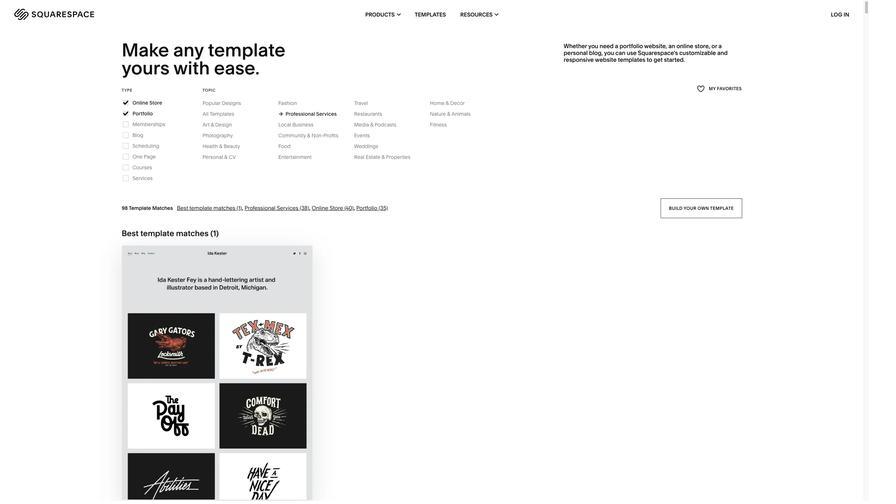 Task type: vqa. For each thing, say whether or not it's contained in the screenshot.
the left 'Templates'
yes



Task type: describe. For each thing, give the bounding box(es) containing it.
portfolio
[[620, 42, 644, 50]]

templates link
[[415, 0, 446, 29]]

community
[[279, 132, 306, 139]]

template
[[129, 205, 151, 211]]

yours
[[122, 57, 170, 79]]

customizable
[[680, 49, 717, 56]]

local
[[279, 121, 291, 128]]

)
[[216, 229, 219, 238]]

1
[[213, 229, 216, 238]]

products
[[366, 11, 395, 18]]

weddings link
[[354, 143, 386, 150]]

& for animals
[[448, 111, 451, 117]]

events link
[[354, 132, 377, 139]]

media
[[354, 121, 369, 128]]

one
[[133, 153, 143, 160]]

personal & cv link
[[203, 154, 243, 160]]

1 horizontal spatial portfolio
[[357, 205, 378, 211]]

blog,
[[590, 49, 603, 56]]

1 vertical spatial professional
[[245, 205, 276, 211]]

any
[[173, 39, 204, 61]]

preview kester link
[[188, 367, 247, 387]]

log
[[832, 11, 843, 18]]

all
[[203, 111, 209, 117]]

popular designs link
[[203, 100, 248, 106]]

need
[[600, 42, 614, 50]]

health & beauty
[[203, 143, 240, 150]]

template inside make any template yours with ease.
[[208, 39, 286, 61]]

squarespace logo link
[[14, 9, 182, 20]]

real
[[354, 154, 365, 160]]

preview kester
[[188, 373, 247, 381]]

design
[[215, 121, 232, 128]]

my favorites
[[710, 86, 743, 91]]

animals
[[452, 111, 471, 117]]

squarespace logo image
[[14, 9, 94, 20]]

1 vertical spatial kester
[[221, 373, 247, 381]]

squarespace's
[[638, 49, 679, 56]]

matches for (
[[176, 229, 209, 238]]

(1)
[[237, 205, 242, 211]]

cv
[[229, 154, 236, 160]]

weddings
[[354, 143, 379, 150]]

matches
[[152, 205, 173, 211]]

real estate & properties link
[[354, 154, 418, 160]]

best for best template matches ( 1 )
[[122, 229, 139, 238]]

responsive
[[564, 56, 594, 63]]

0 vertical spatial online
[[133, 100, 148, 106]]

kester image
[[122, 246, 313, 500]]

template inside button
[[711, 205, 734, 211]]

best template matches (1) , professional services (38) , online store (40) , portfolio (35)
[[177, 205, 388, 211]]

popular designs
[[203, 100, 241, 106]]

fitness
[[430, 121, 447, 128]]

started.
[[665, 56, 686, 63]]

health & beauty link
[[203, 143, 247, 150]]

page
[[144, 153, 156, 160]]

home
[[430, 100, 445, 106]]

fashion
[[279, 100, 297, 106]]

photography link
[[203, 132, 240, 139]]

your
[[684, 205, 697, 211]]

real estate & properties
[[354, 154, 411, 160]]

art & design
[[203, 121, 232, 128]]

1 horizontal spatial services
[[277, 205, 299, 211]]

profits
[[324, 132, 339, 139]]

food
[[279, 143, 291, 150]]

professional services (38) link
[[245, 205, 309, 211]]

all templates link
[[203, 111, 242, 117]]

personal
[[564, 49, 588, 56]]

(38)
[[300, 205, 309, 211]]

log             in
[[832, 11, 850, 18]]

nature & animals
[[430, 111, 471, 117]]

local business
[[279, 121, 314, 128]]

build
[[669, 205, 683, 211]]

scheduling
[[133, 143, 159, 149]]

0 horizontal spatial you
[[589, 42, 599, 50]]

favorites
[[718, 86, 743, 91]]

0 vertical spatial portfolio
[[133, 110, 153, 117]]

best template matches ( 1 )
[[122, 229, 219, 238]]

my favorites link
[[698, 84, 743, 94]]

& for cv
[[224, 154, 228, 160]]

(35)
[[379, 205, 388, 211]]

matches for (1)
[[214, 205, 236, 211]]

community & non-profits
[[279, 132, 339, 139]]

resources button
[[461, 0, 499, 29]]

an
[[669, 42, 676, 50]]

1 a from the left
[[616, 42, 619, 50]]

events
[[354, 132, 370, 139]]

& right "estate"
[[382, 154, 385, 160]]

with inside button
[[202, 359, 220, 367]]

art & design link
[[203, 121, 239, 128]]

kester element
[[122, 246, 313, 500]]

popular
[[203, 100, 221, 106]]

entertainment
[[279, 154, 312, 160]]

own
[[698, 205, 710, 211]]

blog
[[133, 132, 143, 138]]

98
[[122, 205, 128, 211]]

1 horizontal spatial store
[[330, 205, 343, 211]]

2 horizontal spatial services
[[316, 111, 337, 117]]

products button
[[366, 0, 401, 29]]

home & decor link
[[430, 100, 472, 106]]



Task type: locate. For each thing, give the bounding box(es) containing it.
my
[[710, 86, 716, 91]]

business
[[293, 121, 314, 128]]

personal & cv
[[203, 154, 236, 160]]

whether you need a portfolio website, an online store, or a personal blog, you can use squarespace's customizable and responsive website templates to get started.
[[564, 42, 728, 63]]

with up preview kester
[[202, 359, 220, 367]]

in
[[844, 11, 850, 18]]

1 horizontal spatial you
[[605, 49, 615, 56]]

1 vertical spatial with
[[202, 359, 220, 367]]

1 vertical spatial best
[[122, 229, 139, 238]]

and
[[718, 49, 728, 56]]

1 horizontal spatial ,
[[309, 205, 311, 211]]

estate
[[366, 154, 381, 160]]

template
[[208, 39, 286, 61], [190, 205, 212, 211], [711, 205, 734, 211], [140, 229, 174, 238]]

topic
[[203, 88, 216, 93]]

1 vertical spatial templates
[[210, 111, 234, 117]]

0 horizontal spatial professional
[[245, 205, 276, 211]]

a right or
[[719, 42, 722, 50]]

a
[[616, 42, 619, 50], [719, 42, 722, 50]]

memberships
[[133, 121, 165, 128]]

you left need
[[589, 42, 599, 50]]

best down 98
[[122, 229, 139, 238]]

& for beauty
[[219, 143, 223, 150]]

build your own template button
[[661, 198, 743, 218]]

matches left (
[[176, 229, 209, 238]]

start with kester
[[179, 359, 248, 367]]

non-
[[312, 132, 324, 139]]

& right health
[[219, 143, 223, 150]]

nature
[[430, 111, 446, 117]]

& right media at the left of the page
[[371, 121, 374, 128]]

portfolio left (35)
[[357, 205, 378, 211]]

0 horizontal spatial online
[[133, 100, 148, 106]]

& left "cv"
[[224, 154, 228, 160]]

you left can on the top right
[[605, 49, 615, 56]]

, left 'portfolio (35)' link at the top of the page
[[354, 205, 355, 211]]

& for non-
[[307, 132, 311, 139]]

0 horizontal spatial a
[[616, 42, 619, 50]]

make
[[122, 39, 169, 61]]

media & podcasts
[[354, 121, 397, 128]]

0 vertical spatial with
[[174, 57, 210, 79]]

beauty
[[224, 143, 240, 150]]

services down courses
[[133, 175, 153, 182]]

0 vertical spatial matches
[[214, 205, 236, 211]]

start
[[179, 359, 200, 367]]

2 , from the left
[[309, 205, 311, 211]]

online store (40) link
[[312, 205, 354, 211]]

home & decor
[[430, 100, 465, 106]]

portfolio down online store at left
[[133, 110, 153, 117]]

professional
[[286, 111, 315, 117], [245, 205, 276, 211]]

& for podcasts
[[371, 121, 374, 128]]

3 , from the left
[[354, 205, 355, 211]]

store left '(40)' at the left top of the page
[[330, 205, 343, 211]]

1 horizontal spatial professional
[[286, 111, 315, 117]]

0 vertical spatial store
[[149, 100, 162, 106]]

& right art
[[211, 121, 214, 128]]

& for decor
[[446, 100, 449, 106]]

matches left "(1)"
[[214, 205, 236, 211]]

professional up local business link
[[286, 111, 315, 117]]

resources
[[461, 11, 493, 18]]

1 vertical spatial services
[[133, 175, 153, 182]]

1 horizontal spatial a
[[719, 42, 722, 50]]

templates
[[415, 11, 446, 18], [210, 111, 234, 117]]

store up memberships
[[149, 100, 162, 106]]

0 vertical spatial professional
[[286, 111, 315, 117]]

& right the nature
[[448, 111, 451, 117]]

2 a from the left
[[719, 42, 722, 50]]

one page
[[133, 153, 156, 160]]

0 vertical spatial templates
[[415, 11, 446, 18]]

1 vertical spatial portfolio
[[357, 205, 378, 211]]

matches
[[214, 205, 236, 211], [176, 229, 209, 238]]

fitness link
[[430, 121, 454, 128]]

1 vertical spatial store
[[330, 205, 343, 211]]

preview
[[188, 373, 219, 381]]

1 , from the left
[[242, 205, 244, 211]]

to
[[647, 56, 653, 63]]

& right "home"
[[446, 100, 449, 106]]

with
[[174, 57, 210, 79], [202, 359, 220, 367]]

art
[[203, 121, 210, 128]]

online
[[677, 42, 694, 50]]

0 vertical spatial best
[[177, 205, 188, 211]]

services up profits at the left top of page
[[316, 111, 337, 117]]

kester
[[222, 359, 248, 367], [221, 373, 247, 381]]

personal
[[203, 154, 223, 160]]

&
[[446, 100, 449, 106], [448, 111, 451, 117], [211, 121, 214, 128], [371, 121, 374, 128], [307, 132, 311, 139], [219, 143, 223, 150], [224, 154, 228, 160], [382, 154, 385, 160]]

with inside make any template yours with ease.
[[174, 57, 210, 79]]

0 horizontal spatial best
[[122, 229, 139, 238]]

whether
[[564, 42, 588, 50]]

templates
[[618, 56, 646, 63]]

0 horizontal spatial ,
[[242, 205, 244, 211]]

store
[[149, 100, 162, 106], [330, 205, 343, 211]]

local business link
[[279, 121, 321, 128]]

online right the '(38)'
[[312, 205, 329, 211]]

1 vertical spatial online
[[312, 205, 329, 211]]

decor
[[451, 100, 465, 106]]

1 horizontal spatial templates
[[415, 11, 446, 18]]

0 horizontal spatial store
[[149, 100, 162, 106]]

health
[[203, 143, 218, 150]]

services left the '(38)'
[[277, 205, 299, 211]]

0 horizontal spatial portfolio
[[133, 110, 153, 117]]

1 vertical spatial matches
[[176, 229, 209, 238]]

services
[[316, 111, 337, 117], [133, 175, 153, 182], [277, 205, 299, 211]]

online up memberships
[[133, 100, 148, 106]]

professional right "(1)"
[[245, 205, 276, 211]]

website
[[596, 56, 617, 63]]

98 template matches
[[122, 205, 173, 211]]

can
[[616, 49, 626, 56]]

restaurants
[[354, 111, 382, 117]]

a right need
[[616, 42, 619, 50]]

travel
[[354, 100, 368, 106]]

& left non-
[[307, 132, 311, 139]]

start with kester button
[[179, 353, 256, 373]]

2 horizontal spatial ,
[[354, 205, 355, 211]]

, left professional services (38) link
[[242, 205, 244, 211]]

travel link
[[354, 100, 376, 106]]

media & podcasts link
[[354, 121, 404, 128]]

1 horizontal spatial best
[[177, 205, 188, 211]]

courses
[[133, 164, 152, 171]]

you
[[589, 42, 599, 50], [605, 49, 615, 56]]

& for design
[[211, 121, 214, 128]]

0 horizontal spatial matches
[[176, 229, 209, 238]]

type
[[122, 88, 133, 93]]

1 horizontal spatial matches
[[214, 205, 236, 211]]

best right matches
[[177, 205, 188, 211]]

best for best template matches (1) , professional services (38) , online store (40) , portfolio (35)
[[177, 205, 188, 211]]

store,
[[695, 42, 711, 50]]

1 horizontal spatial online
[[312, 205, 329, 211]]

(40)
[[345, 205, 354, 211]]

0 vertical spatial services
[[316, 111, 337, 117]]

website,
[[645, 42, 668, 50]]

kester inside button
[[222, 359, 248, 367]]

nature & animals link
[[430, 111, 478, 117]]

(
[[211, 229, 213, 238]]

0 vertical spatial kester
[[222, 359, 248, 367]]

0 horizontal spatial templates
[[210, 111, 234, 117]]

professional services
[[286, 111, 337, 117]]

, left online store (40) link
[[309, 205, 311, 211]]

0 horizontal spatial services
[[133, 175, 153, 182]]

or
[[712, 42, 718, 50]]

podcasts
[[375, 121, 397, 128]]

professional services link
[[279, 111, 337, 117]]

all templates
[[203, 111, 234, 117]]

best
[[177, 205, 188, 211], [122, 229, 139, 238]]

portfolio
[[133, 110, 153, 117], [357, 205, 378, 211]]

with up topic
[[174, 57, 210, 79]]

2 vertical spatial services
[[277, 205, 299, 211]]



